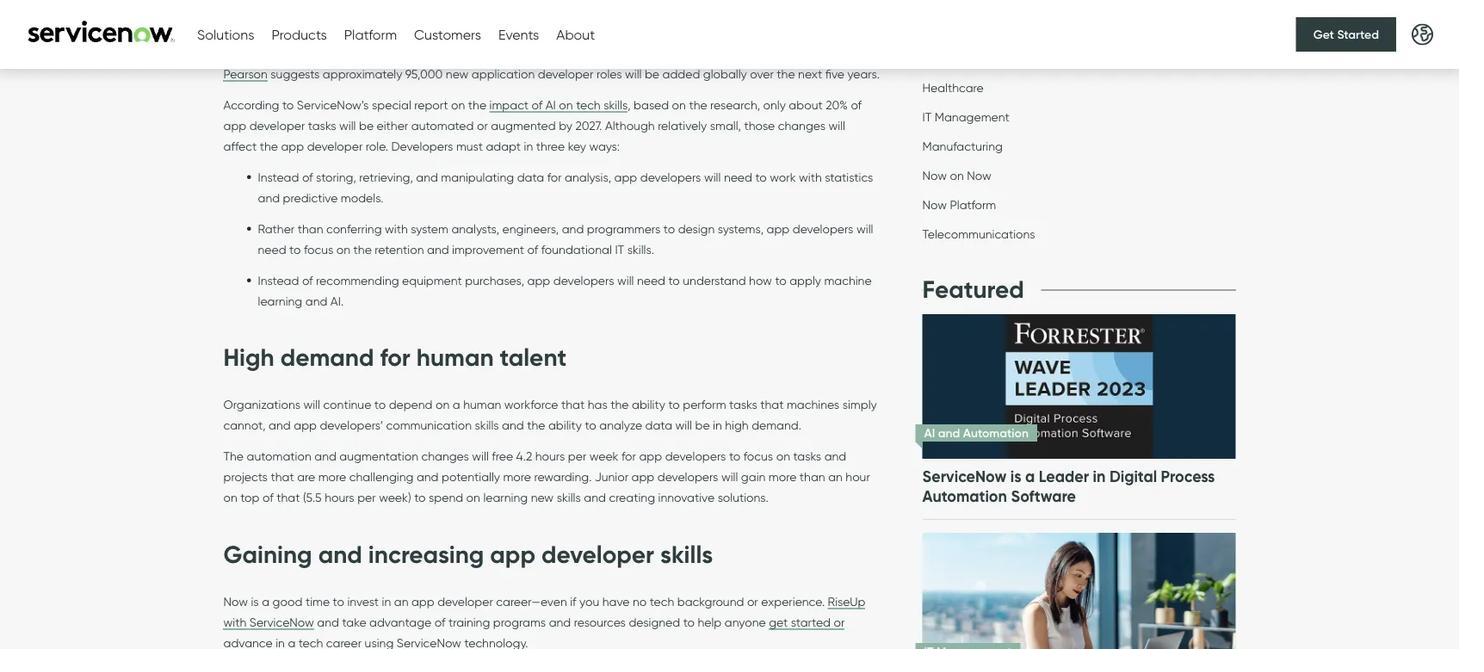 Task type: describe. For each thing, give the bounding box(es) containing it.
a left good
[[262, 594, 270, 609]]

time
[[306, 594, 330, 609]]

programs
[[493, 615, 546, 629]]

that down automation
[[271, 470, 294, 484]]

,
[[628, 97, 631, 112]]

developer up you
[[542, 539, 654, 570]]

now on now link
[[923, 168, 992, 187]]

rewarding.
[[534, 470, 592, 484]]

junior
[[595, 470, 629, 484]]

tasks inside , based on the research, only about 20% of app developer tasks will be either automated or augmented by 2027. although relatively small, those changes will affect the app developer role. developers must adapt in three key ways:
[[308, 118, 336, 133]]

background
[[677, 594, 744, 609]]

only
[[763, 97, 786, 112]]

now on now
[[923, 168, 992, 183]]

telecommunications
[[923, 226, 1036, 241]]

depend
[[389, 397, 433, 412]]

0 horizontal spatial for
[[380, 342, 410, 373]]

organizations
[[223, 397, 301, 412]]

a inside get started or advance in a tech career
[[288, 635, 296, 649]]

will left gain on the right of the page
[[721, 470, 738, 484]]

three
[[536, 139, 565, 153]]

0 vertical spatial ai
[[546, 97, 556, 112]]

in right invest
[[382, 594, 391, 609]]

on down suggests approximately 95,000 new application developer roles will be added globally over the next five years.
[[559, 97, 573, 112]]

started
[[1337, 27, 1379, 42]]

retrieving,
[[359, 170, 413, 184]]

statistics
[[825, 170, 873, 184]]

2027.
[[576, 118, 602, 133]]

developer up training
[[438, 594, 493, 609]]

0 vertical spatial automation
[[963, 425, 1029, 440]]

get started link
[[1296, 17, 1397, 52]]

rather
[[258, 221, 295, 236]]

0 horizontal spatial ability
[[548, 418, 582, 433]]

study
[[809, 46, 839, 60]]

forrester wave leader 2023: digital process automation software image
[[919, 297, 1239, 476]]

help
[[698, 615, 722, 629]]

that left the (5.5
[[277, 490, 300, 505]]

configuration management: woman in front of high-rise window working on a laptop image
[[919, 515, 1239, 649]]

about
[[556, 26, 595, 43]]

about button
[[556, 26, 595, 43]]

of inside instead of recommending equipment purchases, app developers will need to understand how to apply machine learning and ai.
[[302, 273, 313, 288]]

the left impact
[[468, 97, 487, 112]]

servicenow is a leader in digital process automation software
[[923, 467, 1215, 506]]

cannot,
[[223, 418, 266, 433]]

to inside instead of storing, retrieving, and manipulating data for analysis, app developers will need to work with statistics and predictive models.
[[755, 170, 767, 184]]

will left "free" at the left bottom
[[472, 449, 489, 464]]

workforce
[[504, 397, 558, 412]]

0 vertical spatial it
[[923, 109, 932, 124]]

foundational
[[541, 242, 612, 257]]

and inside instead of recommending equipment purchases, app developers will need to understand how to apply machine learning and ai.
[[305, 294, 327, 308]]

digital
[[1110, 467, 1157, 486]]

instead of storing, retrieving, and manipulating data for analysis, app developers will need to work with statistics and predictive models.
[[258, 170, 873, 205]]

will down 20%
[[829, 118, 845, 133]]

application
[[472, 66, 535, 81]]

now platform
[[923, 197, 996, 212]]

tech inside get started or advance in a tech career
[[299, 635, 323, 649]]

relatively
[[658, 118, 707, 133]]

solutions.
[[718, 490, 769, 505]]

instead for instead of recommending equipment purchases, app developers will need to understand how to apply machine learning and ai.
[[258, 273, 299, 288]]

to right how
[[775, 273, 787, 288]]

tasks inside organizations will continue to depend on a human workforce that has the ability to perform tasks that machines simply cannot, and app developers' communication skills and the ability to analyze data will be in high demand.
[[729, 397, 757, 412]]

servicenow inside servicenow is a leader in digital process automation software
[[923, 467, 1007, 486]]

developers inside instead of storing, retrieving, and manipulating data for analysis, app developers will need to work with statistics and predictive models.
[[640, 170, 701, 184]]

top
[[240, 490, 260, 505]]

if
[[570, 594, 576, 609]]

to left 'depend'
[[374, 397, 386, 412]]

high demand for human talent
[[223, 342, 567, 373]]

will down perform
[[676, 418, 692, 433]]

will inside instead of recommending equipment purchases, app developers will need to understand how to apply machine learning and ai.
[[617, 273, 634, 288]]

now down manufacturing link
[[967, 168, 992, 183]]

design
[[678, 221, 715, 236]]

to left design
[[664, 221, 675, 236]]

automated
[[411, 118, 474, 133]]

0 vertical spatial ability
[[632, 397, 666, 412]]

of up the augmented
[[532, 97, 543, 112]]

according
[[223, 97, 279, 112]]

0 vertical spatial human
[[417, 342, 494, 373]]

platform button
[[344, 26, 397, 43]]

3 more from the left
[[769, 470, 797, 484]]

it management
[[923, 109, 1010, 124]]

on down manufacturing link
[[950, 168, 964, 183]]

data inside instead of storing, retrieving, and manipulating data for analysis, app developers will need to work with statistics and predictive models.
[[517, 170, 544, 184]]

ways:
[[589, 139, 620, 153]]

added
[[663, 66, 700, 81]]

now is a good time to invest in an app developer career—even if you have no tech background or experience.
[[223, 594, 828, 609]]

app up advantage
[[412, 594, 435, 609]]

to right week)
[[414, 490, 426, 505]]

communication
[[386, 418, 472, 433]]

adapt
[[486, 139, 521, 153]]

affect
[[223, 139, 257, 153]]

of inside , based on the research, only about 20% of app developer tasks will be either automated or augmented by 2027. although relatively small, those changes will affect the app developer role. developers must adapt in three key ways:
[[851, 97, 862, 112]]

95,000
[[405, 66, 443, 81]]

designed
[[629, 615, 680, 629]]

is for servicenow
[[1011, 467, 1022, 486]]

the down workforce
[[527, 418, 545, 433]]

augmentation
[[340, 449, 418, 464]]

instead for instead of storing, retrieving, and manipulating data for analysis, app developers will need to work with statistics and predictive models.
[[258, 170, 299, 184]]

or inside , based on the research, only about 20% of app developer tasks will be either automated or augmented by 2027. although relatively small, those changes will affect the app developer role. developers must adapt in three key ways:
[[477, 118, 488, 133]]

2 horizontal spatial tech
[[650, 594, 674, 609]]

machines
[[787, 397, 840, 412]]

machine
[[824, 273, 872, 288]]

management
[[935, 109, 1010, 124]]

on down demand. in the right bottom of the page
[[776, 449, 790, 464]]

featured
[[923, 274, 1024, 305]]

to down has
[[585, 418, 596, 433]]

innovative
[[658, 490, 715, 505]]

projects
[[223, 470, 268, 484]]

that up demand. in the right bottom of the page
[[761, 397, 784, 412]]

to down high
[[729, 449, 741, 464]]

role.
[[366, 139, 388, 153]]

perform
[[683, 397, 726, 412]]

study by pearson
[[223, 46, 856, 81]]

on up automated
[[451, 97, 465, 112]]

manipulating
[[441, 170, 514, 184]]

now for now is a good time to invest in an app developer career—even if you have no tech background or experience.
[[223, 594, 248, 609]]

high
[[725, 418, 749, 433]]

in inside servicenow is a leader in digital process automation software
[[1093, 467, 1106, 486]]

gain
[[741, 470, 766, 484]]

1 horizontal spatial hours
[[535, 449, 565, 464]]

developer down according
[[249, 118, 305, 133]]

app inside instead of recommending equipment purchases, app developers will need to understand how to apply machine learning and ai.
[[527, 273, 550, 288]]

experience.
[[761, 594, 825, 609]]

data inside organizations will continue to depend on a human workforce that has the ability to perform tasks that machines simply cannot, and app developers' communication skills and the ability to analyze data will be in high demand.
[[645, 418, 673, 433]]

on left top
[[223, 490, 237, 505]]

of left training
[[435, 615, 445, 629]]

demand
[[280, 342, 374, 373]]

high
[[223, 342, 274, 373]]

for inside the automation and augmentation changes will free 4.2 hours per week for app developers to focus on tasks and projects that are more challenging and potentially more rewarding. junior app developers will gain more than an hour on top of that (5.5 hours per week) to spend on learning new skills and creating innovative solutions.
[[622, 449, 636, 464]]

years.
[[848, 66, 880, 81]]

leader
[[1039, 467, 1089, 486]]

is for now
[[251, 594, 259, 609]]

1 horizontal spatial be
[[645, 66, 660, 81]]

have
[[602, 594, 630, 609]]

improvement
[[452, 242, 524, 257]]

servicenow's
[[297, 97, 369, 112]]

0 horizontal spatial per
[[358, 490, 376, 505]]

telecommunications link
[[923, 226, 1036, 245]]

challenging
[[349, 470, 414, 484]]

it management link
[[923, 109, 1010, 128]]

to left understand
[[669, 273, 680, 288]]

suggests
[[271, 66, 320, 81]]

how
[[749, 273, 772, 288]]

in inside get started or advance in a tech career
[[276, 635, 285, 649]]

skills up background
[[660, 539, 713, 570]]

customers
[[414, 26, 481, 43]]

the up analyze
[[611, 397, 629, 412]]

manufacturing link
[[923, 139, 1003, 158]]

the right affect
[[260, 139, 278, 153]]

will inside instead of storing, retrieving, and manipulating data for analysis, app developers will need to work with statistics and predictive models.
[[704, 170, 721, 184]]

based
[[634, 97, 669, 112]]

to left perform
[[669, 397, 680, 412]]

globally
[[703, 66, 747, 81]]

learning inside the automation and augmentation changes will free 4.2 hours per week for app developers to focus on tasks and projects that are more challenging and potentially more rewarding. junior app developers will gain more than an hour on top of that (5.5 hours per week) to spend on learning new skills and creating innovative solutions.
[[483, 490, 528, 505]]

to left 'help'
[[683, 615, 695, 629]]

programmers
[[587, 221, 661, 236]]



Task type: vqa. For each thing, say whether or not it's contained in the screenshot.
INTEGRATE
no



Task type: locate. For each thing, give the bounding box(es) containing it.
pearson
[[223, 66, 268, 81]]

instead inside instead of storing, retrieving, and manipulating data for analysis, app developers will need to work with statistics and predictive models.
[[258, 170, 299, 184]]

app up now is a good time to invest in an app developer career—even if you have no tech background or experience.
[[490, 539, 535, 570]]

the
[[223, 449, 244, 464]]

1 horizontal spatial than
[[800, 470, 825, 484]]

0 vertical spatial be
[[645, 66, 660, 81]]

1 horizontal spatial an
[[828, 470, 843, 484]]

0 vertical spatial tech
[[576, 97, 601, 112]]

app inside instead of storing, retrieving, and manipulating data for analysis, app developers will need to work with statistics and predictive models.
[[614, 170, 637, 184]]

retention
[[375, 242, 424, 257]]

automation
[[247, 449, 311, 464]]

platform up the approximately
[[344, 26, 397, 43]]

will inside rather than conferring with system analysts, engineers, and programmers to design systems, app developers will need to focus on the retention and improvement of foundational it skills.
[[857, 221, 873, 236]]

0 vertical spatial by
[[842, 46, 856, 60]]

by
[[842, 46, 856, 60], [559, 118, 573, 133]]

need inside instead of storing, retrieving, and manipulating data for analysis, app developers will need to work with statistics and predictive models.
[[724, 170, 752, 184]]

0 vertical spatial servicenow
[[923, 467, 1007, 486]]

get started
[[1314, 27, 1379, 42]]

in inside , based on the research, only about 20% of app developer tasks will be either automated or augmented by 2027. although relatively small, those changes will affect the app developer role. developers must adapt in three key ways:
[[524, 139, 533, 153]]

1 vertical spatial be
[[359, 118, 374, 133]]

1 vertical spatial human
[[463, 397, 501, 412]]

now
[[923, 168, 947, 183], [967, 168, 992, 183], [923, 197, 947, 212], [223, 594, 248, 609]]

1 vertical spatial or
[[747, 594, 758, 609]]

five
[[825, 66, 845, 81]]

the inside rather than conferring with system analysts, engineers, and programmers to design systems, app developers will need to focus on the retention and improvement of foundational it skills.
[[354, 242, 372, 257]]

gaining and increasing app developer skills
[[223, 539, 713, 570]]

over
[[750, 66, 774, 81]]

1 vertical spatial by
[[559, 118, 573, 133]]

1 horizontal spatial ability
[[632, 397, 666, 412]]

0 horizontal spatial learning
[[258, 294, 302, 308]]

2 vertical spatial need
[[637, 273, 666, 288]]

1 vertical spatial for
[[380, 342, 410, 373]]

1 horizontal spatial per
[[568, 449, 587, 464]]

1 horizontal spatial with
[[385, 221, 408, 236]]

servicenow down good
[[249, 615, 314, 629]]

0 horizontal spatial platform
[[344, 26, 397, 43]]

on inside organizations will continue to depend on a human workforce that has the ability to perform tasks that machines simply cannot, and app developers' communication skills and the ability to analyze data will be in high demand.
[[436, 397, 450, 412]]

it down healthcare link
[[923, 109, 932, 124]]

a up software
[[1025, 467, 1035, 486]]

will down statistics
[[857, 221, 873, 236]]

riseup with servicenow link
[[223, 594, 866, 630]]

to
[[282, 97, 294, 112], [755, 170, 767, 184], [664, 221, 675, 236], [289, 242, 301, 257], [669, 273, 680, 288], [775, 273, 787, 288], [374, 397, 386, 412], [669, 397, 680, 412], [585, 418, 596, 433], [729, 449, 741, 464], [414, 490, 426, 505], [333, 594, 344, 609], [683, 615, 695, 629]]

app down analyze
[[639, 449, 662, 464]]

with up retention
[[385, 221, 408, 236]]

continue
[[323, 397, 371, 412]]

for inside instead of storing, retrieving, and manipulating data for analysis, app developers will need to work with statistics and predictive models.
[[547, 170, 562, 184]]

advance
[[223, 635, 273, 649]]

1 vertical spatial is
[[251, 594, 259, 609]]

1 horizontal spatial ai
[[924, 425, 935, 440]]

started
[[791, 615, 831, 629]]

for down three
[[547, 170, 562, 184]]

to down "rather"
[[289, 242, 301, 257]]

0 vertical spatial instead
[[258, 170, 299, 184]]

the automation and augmentation changes will free 4.2 hours per week for app developers to focus on tasks and projects that are more challenging and potentially more rewarding. junior app developers will gain more than an hour on top of that (5.5 hours per week) to spend on learning new skills and creating innovative solutions.
[[223, 449, 870, 505]]

focus up gain on the right of the page
[[744, 449, 773, 464]]

developers inside rather than conferring with system analysts, engineers, and programmers to design systems, app developers will need to focus on the retention and improvement of foundational it skills.
[[793, 221, 854, 236]]

of inside the automation and augmentation changes will free 4.2 hours per week for app developers to focus on tasks and projects that are more challenging and potentially more rewarding. junior app developers will gain more than an hour on top of that (5.5 hours per week) to spend on learning new skills and creating innovative solutions.
[[263, 490, 274, 505]]

is
[[1011, 467, 1022, 486], [251, 594, 259, 609]]

0 horizontal spatial with
[[223, 615, 246, 629]]

per up rewarding.
[[568, 449, 587, 464]]

with right work
[[799, 170, 822, 184]]

by inside study by pearson
[[842, 46, 856, 60]]

anyone
[[725, 615, 766, 629]]

solutions button
[[197, 26, 254, 43]]

on
[[451, 97, 465, 112], [559, 97, 573, 112], [672, 97, 686, 112], [950, 168, 964, 183], [336, 242, 351, 257], [436, 397, 450, 412], [776, 449, 790, 464], [223, 490, 237, 505], [466, 490, 480, 505]]

1 instead from the top
[[258, 170, 299, 184]]

instead down "rather"
[[258, 273, 299, 288]]

career—even
[[496, 594, 567, 609]]

0 horizontal spatial is
[[251, 594, 259, 609]]

will right roles at left top
[[625, 66, 642, 81]]

0 horizontal spatial or
[[477, 118, 488, 133]]

per down 'challenging'
[[358, 490, 376, 505]]

1 vertical spatial an
[[394, 594, 409, 609]]

hours
[[535, 449, 565, 464], [325, 490, 355, 505]]

by inside , based on the research, only about 20% of app developer tasks will be either automated or augmented by 2027. although relatively small, those changes will affect the app developer role. developers must adapt in three key ways:
[[559, 118, 573, 133]]

small,
[[710, 118, 741, 133]]

1 vertical spatial new
[[531, 490, 554, 505]]

skills down rewarding.
[[557, 490, 581, 505]]

spend
[[429, 490, 463, 505]]

good
[[273, 594, 303, 609]]

now down now on now link
[[923, 197, 947, 212]]

2 vertical spatial with
[[223, 615, 246, 629]]

riseup with servicenow
[[223, 594, 866, 629]]

an left hour
[[828, 470, 843, 484]]

get
[[769, 615, 788, 629]]

0 horizontal spatial changes
[[421, 449, 469, 464]]

0 horizontal spatial it
[[615, 242, 624, 257]]

1 vertical spatial it
[[615, 242, 624, 257]]

1 vertical spatial changes
[[421, 449, 469, 464]]

on inside rather than conferring with system analysts, engineers, and programmers to design systems, app developers will need to focus on the retention and improvement of foundational it skills.
[[336, 242, 351, 257]]

research,
[[710, 97, 760, 112]]

or inside get started or advance in a tech career
[[834, 615, 845, 629]]

changes inside , based on the research, only about 20% of app developer tasks will be either automated or augmented by 2027. although relatively small, those changes will affect the app developer role. developers must adapt in three key ways:
[[778, 118, 826, 133]]

with up advance
[[223, 615, 246, 629]]

manufacturing
[[923, 139, 1003, 153]]

1 horizontal spatial data
[[645, 418, 673, 433]]

1 vertical spatial per
[[358, 490, 376, 505]]

skills up "free" at the left bottom
[[475, 418, 499, 433]]

tasks
[[308, 118, 336, 133], [729, 397, 757, 412], [793, 449, 822, 464]]

ability up analyze
[[632, 397, 666, 412]]

human inside organizations will continue to depend on a human workforce that has the ability to perform tasks that machines simply cannot, and app developers' communication skills and the ability to analyze data will be in high demand.
[[463, 397, 501, 412]]

will down servicenow's
[[339, 118, 356, 133]]

tech left career
[[299, 635, 323, 649]]

need inside rather than conferring with system analysts, engineers, and programmers to design systems, app developers will need to focus on the retention and improvement of foundational it skills.
[[258, 242, 286, 257]]

is inside servicenow is a leader in digital process automation software
[[1011, 467, 1022, 486]]

to right the time
[[333, 594, 344, 609]]

with inside rather than conferring with system analysts, engineers, and programmers to design systems, app developers will need to focus on the retention and improvement of foundational it skills.
[[385, 221, 408, 236]]

learning inside instead of recommending equipment purchases, app developers will need to understand how to apply machine learning and ai.
[[258, 294, 302, 308]]

app right purchases,
[[527, 273, 550, 288]]

about
[[789, 97, 823, 112]]

be inside organizations will continue to depend on a human workforce that has the ability to perform tasks that machines simply cannot, and app developers' communication skills and the ability to analyze data will be in high demand.
[[695, 418, 710, 433]]

developers
[[640, 170, 701, 184], [793, 221, 854, 236], [553, 273, 614, 288], [665, 449, 726, 464], [658, 470, 718, 484]]

1 horizontal spatial platform
[[950, 197, 996, 212]]

potentially
[[442, 470, 500, 484]]

analysis,
[[565, 170, 611, 184]]

changes inside the automation and augmentation changes will free 4.2 hours per week for app developers to focus on tasks and projects that are more challenging and potentially more rewarding. junior app developers will gain more than an hour on top of that (5.5 hours per week) to spend on learning new skills and creating innovative solutions.
[[421, 449, 469, 464]]

or down riseup at the right bottom of the page
[[834, 615, 845, 629]]

developer up impact of ai on tech skills link
[[538, 66, 594, 81]]

2 horizontal spatial need
[[724, 170, 752, 184]]

1 horizontal spatial servicenow
[[923, 467, 1007, 486]]

on inside , based on the research, only about 20% of app developer tasks will be either automated or augmented by 2027. although relatively small, those changes will affect the app developer role. developers must adapt in three key ways:
[[672, 97, 686, 112]]

0 horizontal spatial than
[[298, 221, 323, 236]]

2 vertical spatial tasks
[[793, 449, 822, 464]]

focus inside rather than conferring with system analysts, engineers, and programmers to design systems, app developers will need to focus on the retention and improvement of foundational it skills.
[[304, 242, 333, 257]]

1 horizontal spatial more
[[503, 470, 531, 484]]

report
[[414, 97, 448, 112]]

hour
[[846, 470, 870, 484]]

the
[[777, 66, 795, 81], [468, 97, 487, 112], [689, 97, 707, 112], [260, 139, 278, 153], [354, 242, 372, 257], [611, 397, 629, 412], [527, 418, 545, 433]]

an inside the automation and augmentation changes will free 4.2 hours per week for app developers to focus on tasks and projects that are more challenging and potentially more rewarding. junior app developers will gain more than an hour on top of that (5.5 hours per week) to spend on learning new skills and creating innovative solutions.
[[828, 470, 843, 484]]

be up role.
[[359, 118, 374, 133]]

of up predictive
[[302, 170, 313, 184]]

learning left ai.
[[258, 294, 302, 308]]

in
[[524, 139, 533, 153], [713, 418, 722, 433], [1093, 467, 1106, 486], [382, 594, 391, 609], [276, 635, 285, 649]]

with
[[799, 170, 822, 184], [385, 221, 408, 236], [223, 615, 246, 629]]

events button
[[498, 26, 539, 43]]

1 horizontal spatial learning
[[483, 490, 528, 505]]

augmented
[[491, 118, 556, 133]]

with inside instead of storing, retrieving, and manipulating data for analysis, app developers will need to work with statistics and predictive models.
[[799, 170, 822, 184]]

1 vertical spatial than
[[800, 470, 825, 484]]

0 vertical spatial changes
[[778, 118, 826, 133]]

is up software
[[1011, 467, 1022, 486]]

2 more from the left
[[503, 470, 531, 484]]

of left recommending
[[302, 273, 313, 288]]

0 vertical spatial new
[[446, 66, 469, 81]]

now up advance
[[223, 594, 248, 609]]

skills inside the automation and augmentation changes will free 4.2 hours per week for app developers to focus on tasks and projects that are more challenging and potentially more rewarding. junior app developers will gain more than an hour on top of that (5.5 hours per week) to spend on learning new skills and creating innovative solutions.
[[557, 490, 581, 505]]

2 horizontal spatial be
[[695, 418, 710, 433]]

1 vertical spatial platform
[[950, 197, 996, 212]]

0 horizontal spatial an
[[394, 594, 409, 609]]

tasks down servicenow's
[[308, 118, 336, 133]]

0 vertical spatial hours
[[535, 449, 565, 464]]

will left continue
[[304, 397, 320, 412]]

purchases,
[[465, 273, 524, 288]]

2 vertical spatial be
[[695, 418, 710, 433]]

by down impact of ai on tech skills link
[[559, 118, 573, 133]]

servicenow inside riseup with servicenow
[[249, 615, 314, 629]]

in inside organizations will continue to depend on a human workforce that has the ability to perform tasks that machines simply cannot, and app developers' communication skills and the ability to analyze data will be in high demand.
[[713, 418, 722, 433]]

of inside rather than conferring with system analysts, engineers, and programmers to design systems, app developers will need to focus on the retention and improvement of foundational it skills.
[[527, 242, 538, 257]]

that left has
[[561, 397, 585, 412]]

1 vertical spatial focus
[[744, 449, 773, 464]]

0 horizontal spatial by
[[559, 118, 573, 133]]

2 vertical spatial for
[[622, 449, 636, 464]]

skills
[[604, 97, 628, 112], [475, 418, 499, 433], [557, 490, 581, 505], [660, 539, 713, 570]]

study by pearson link
[[223, 46, 856, 82]]

developers inside instead of recommending equipment purchases, app developers will need to understand how to apply machine learning and ai.
[[553, 273, 614, 288]]

than inside the automation and augmentation changes will free 4.2 hours per week for app developers to focus on tasks and projects that are more challenging and potentially more rewarding. junior app developers will gain more than an hour on top of that (5.5 hours per week) to spend on learning new skills and creating innovative solutions.
[[800, 470, 825, 484]]

1 vertical spatial with
[[385, 221, 408, 236]]

get started or advance in a tech career
[[223, 615, 845, 649]]

system
[[411, 221, 449, 236]]

0 vertical spatial per
[[568, 449, 587, 464]]

the right over in the right of the page
[[777, 66, 795, 81]]

2 horizontal spatial with
[[799, 170, 822, 184]]

than inside rather than conferring with system analysts, engineers, and programmers to design systems, app developers will need to focus on the retention and improvement of foundational it skills.
[[298, 221, 323, 236]]

0 vertical spatial focus
[[304, 242, 333, 257]]

instead up predictive
[[258, 170, 299, 184]]

tasks down demand. in the right bottom of the page
[[793, 449, 822, 464]]

or up the anyone
[[747, 594, 758, 609]]

hours up rewarding.
[[535, 449, 565, 464]]

on up relatively
[[672, 97, 686, 112]]

with inside riseup with servicenow
[[223, 615, 246, 629]]

data down three
[[517, 170, 544, 184]]

developer up "storing,"
[[307, 139, 363, 153]]

app inside organizations will continue to depend on a human workforce that has the ability to perform tasks that machines simply cannot, and app developers' communication skills and the ability to analyze data will be in high demand.
[[294, 418, 317, 433]]

app
[[223, 118, 246, 133], [281, 139, 304, 153], [614, 170, 637, 184], [767, 221, 790, 236], [527, 273, 550, 288], [294, 418, 317, 433], [639, 449, 662, 464], [632, 470, 655, 484], [490, 539, 535, 570], [412, 594, 435, 609]]

a inside organizations will continue to depend on a human workforce that has the ability to perform tasks that machines simply cannot, and app developers' communication skills and the ability to analyze data will be in high demand.
[[453, 397, 460, 412]]

need
[[724, 170, 752, 184], [258, 242, 286, 257], [637, 273, 666, 288]]

impact
[[490, 97, 529, 112]]

2 instead from the top
[[258, 273, 299, 288]]

1 horizontal spatial is
[[1011, 467, 1022, 486]]

it down programmers
[[615, 242, 624, 257]]

1 horizontal spatial by
[[842, 46, 856, 60]]

key
[[568, 139, 586, 153]]

1 vertical spatial instead
[[258, 273, 299, 288]]

1 vertical spatial ai
[[924, 425, 935, 440]]

tasks inside the automation and augmentation changes will free 4.2 hours per week for app developers to focus on tasks and projects that are more challenging and potentially more rewarding. junior app developers will gain more than an hour on top of that (5.5 hours per week) to spend on learning new skills and creating innovative solutions.
[[793, 449, 822, 464]]

need inside instead of recommending equipment purchases, app developers will need to understand how to apply machine learning and ai.
[[637, 273, 666, 288]]

0 vertical spatial or
[[477, 118, 488, 133]]

models.
[[341, 190, 384, 205]]

on up communication
[[436, 397, 450, 412]]

1 vertical spatial ability
[[548, 418, 582, 433]]

1 horizontal spatial or
[[747, 594, 758, 609]]

1 vertical spatial tech
[[650, 594, 674, 609]]

0 vertical spatial learning
[[258, 294, 302, 308]]

approximately
[[323, 66, 402, 81]]

you
[[580, 594, 599, 609]]

recommending
[[316, 273, 399, 288]]

for up 'depend'
[[380, 342, 410, 373]]

be inside , based on the research, only about 20% of app developer tasks will be either automated or augmented by 2027. although relatively small, those changes will affect the app developer role. developers must adapt in three key ways:
[[359, 118, 374, 133]]

an
[[828, 470, 843, 484], [394, 594, 409, 609]]

in left high
[[713, 418, 722, 433]]

than
[[298, 221, 323, 236], [800, 470, 825, 484]]

of right 20%
[[851, 97, 862, 112]]

to down suggests
[[282, 97, 294, 112]]

will
[[625, 66, 642, 81], [339, 118, 356, 133], [829, 118, 845, 133], [704, 170, 721, 184], [857, 221, 873, 236], [617, 273, 634, 288], [304, 397, 320, 412], [676, 418, 692, 433], [472, 449, 489, 464], [721, 470, 738, 484]]

1 horizontal spatial for
[[547, 170, 562, 184]]

more right are
[[318, 470, 346, 484]]

gaining
[[223, 539, 312, 570]]

need down skills.
[[637, 273, 666, 288]]

0 horizontal spatial tasks
[[308, 118, 336, 133]]

0 horizontal spatial servicenow
[[249, 615, 314, 629]]

next
[[798, 66, 822, 81]]

increasing
[[368, 539, 484, 570]]

0 horizontal spatial hours
[[325, 490, 355, 505]]

automation
[[963, 425, 1029, 440], [923, 486, 1007, 506]]

1 horizontal spatial changes
[[778, 118, 826, 133]]

week
[[590, 449, 619, 464]]

0 horizontal spatial tech
[[299, 635, 323, 649]]

tech up designed
[[650, 594, 674, 609]]

now up "now platform"
[[923, 168, 947, 183]]

1 vertical spatial servicenow
[[249, 615, 314, 629]]

1 horizontal spatial tech
[[576, 97, 601, 112]]

those
[[744, 118, 775, 133]]

1 vertical spatial automation
[[923, 486, 1007, 506]]

than left hour
[[800, 470, 825, 484]]

will down skills.
[[617, 273, 634, 288]]

it inside rather than conferring with system analysts, engineers, and programmers to design systems, app developers will need to focus on the retention and improvement of foundational it skills.
[[615, 242, 624, 257]]

0 vertical spatial for
[[547, 170, 562, 184]]

new right 95,000
[[446, 66, 469, 81]]

app down ways:
[[614, 170, 637, 184]]

1 vertical spatial need
[[258, 242, 286, 257]]

in right advance
[[276, 635, 285, 649]]

2 horizontal spatial more
[[769, 470, 797, 484]]

need left work
[[724, 170, 752, 184]]

app up affect
[[223, 118, 246, 133]]

0 horizontal spatial need
[[258, 242, 286, 257]]

rather than conferring with system analysts, engineers, and programmers to design systems, app developers will need to focus on the retention and improvement of foundational it skills.
[[258, 221, 873, 257]]

no
[[633, 594, 647, 609]]

predictive
[[283, 190, 338, 205]]

0 horizontal spatial ai
[[546, 97, 556, 112]]

to left work
[[755, 170, 767, 184]]

app right affect
[[281, 139, 304, 153]]

0 horizontal spatial more
[[318, 470, 346, 484]]

creating
[[609, 490, 655, 505]]

solutions
[[197, 26, 254, 43]]

focus inside the automation and augmentation changes will free 4.2 hours per week for app developers to focus on tasks and projects that are more challenging and potentially more rewarding. junior app developers will gain more than an hour on top of that (5.5 hours per week) to spend on learning new skills and creating innovative solutions.
[[744, 449, 773, 464]]

be
[[645, 66, 660, 81], [359, 118, 374, 133], [695, 418, 710, 433]]

app up creating at the left bottom of the page
[[632, 470, 655, 484]]

now for now platform
[[923, 197, 947, 212]]

of right top
[[263, 490, 274, 505]]

focus down conferring
[[304, 242, 333, 257]]

skills up although
[[604, 97, 628, 112]]

on down potentially
[[466, 490, 480, 505]]

hours right the (5.5
[[325, 490, 355, 505]]

understand
[[683, 273, 746, 288]]

an up advantage
[[394, 594, 409, 609]]

0 horizontal spatial focus
[[304, 242, 333, 257]]

that
[[561, 397, 585, 412], [761, 397, 784, 412], [271, 470, 294, 484], [277, 490, 300, 505]]

instead inside instead of recommending equipment purchases, app developers will need to understand how to apply machine learning and ai.
[[258, 273, 299, 288]]

a inside servicenow is a leader in digital process automation software
[[1025, 467, 1035, 486]]

0 horizontal spatial be
[[359, 118, 374, 133]]

app inside rather than conferring with system analysts, engineers, and programmers to design systems, app developers will need to focus on the retention and improvement of foundational it skills.
[[767, 221, 790, 236]]

skills inside organizations will continue to depend on a human workforce that has the ability to perform tasks that machines simply cannot, and app developers' communication skills and the ability to analyze data will be in high demand.
[[475, 418, 499, 433]]

0 vertical spatial platform
[[344, 26, 397, 43]]

2 horizontal spatial or
[[834, 615, 845, 629]]

a down good
[[288, 635, 296, 649]]

engineers,
[[502, 221, 559, 236]]

more right gain on the right of the page
[[769, 470, 797, 484]]

talent
[[500, 342, 567, 373]]

1 horizontal spatial focus
[[744, 449, 773, 464]]

customers button
[[414, 26, 481, 43]]

0 vertical spatial an
[[828, 470, 843, 484]]

1 more from the left
[[318, 470, 346, 484]]

1 horizontal spatial tasks
[[729, 397, 757, 412]]

tech
[[576, 97, 601, 112], [650, 594, 674, 609], [299, 635, 323, 649]]

0 vertical spatial is
[[1011, 467, 1022, 486]]

0 vertical spatial with
[[799, 170, 822, 184]]

app up automation
[[294, 418, 317, 433]]

servicenow
[[923, 467, 1007, 486], [249, 615, 314, 629]]

a up communication
[[453, 397, 460, 412]]

0 horizontal spatial new
[[446, 66, 469, 81]]

now for now on now
[[923, 168, 947, 183]]

analyze
[[599, 418, 642, 433]]

automation inside servicenow is a leader in digital process automation software
[[923, 486, 1007, 506]]

platform up telecommunications
[[950, 197, 996, 212]]

the up relatively
[[689, 97, 707, 112]]

it
[[923, 109, 932, 124], [615, 242, 624, 257]]

of inside instead of storing, retrieving, and manipulating data for analysis, app developers will need to work with statistics and predictive models.
[[302, 170, 313, 184]]

1 horizontal spatial new
[[531, 490, 554, 505]]

tasks up high
[[729, 397, 757, 412]]

new inside the automation and augmentation changes will free 4.2 hours per week for app developers to focus on tasks and projects that are more challenging and potentially more rewarding. junior app developers will gain more than an hour on top of that (5.5 hours per week) to spend on learning new skills and creating innovative solutions.
[[531, 490, 554, 505]]

products
[[272, 26, 327, 43]]

1 vertical spatial tasks
[[729, 397, 757, 412]]

0 horizontal spatial data
[[517, 170, 544, 184]]



